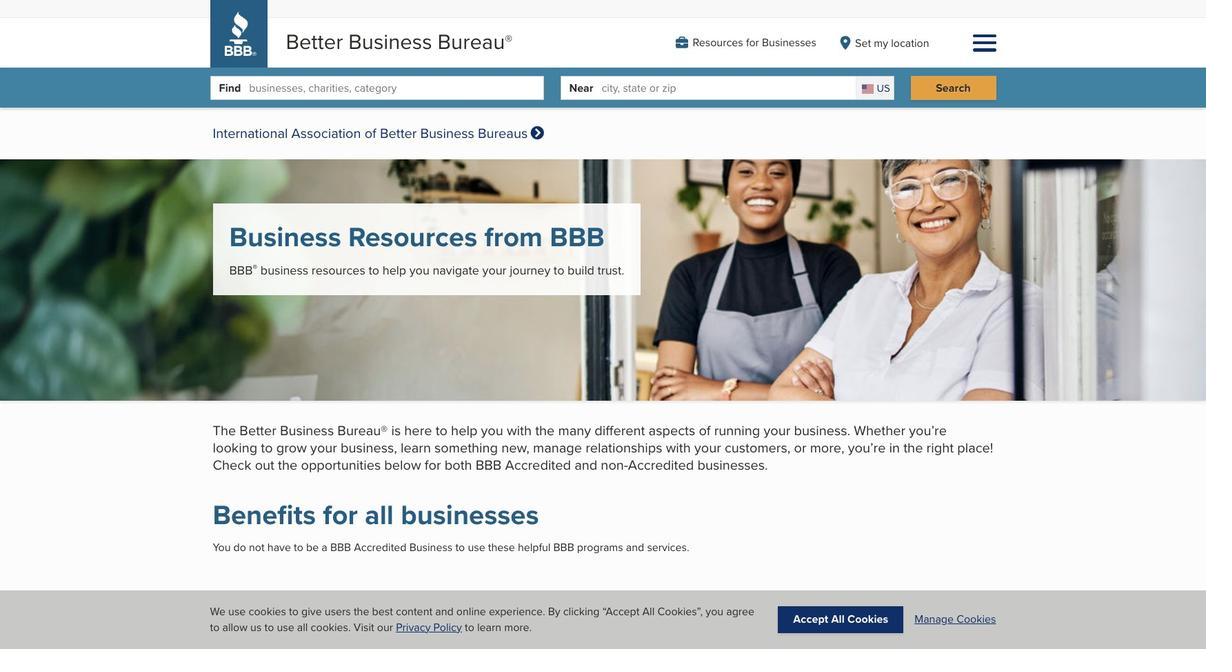 Task type: locate. For each thing, give the bounding box(es) containing it.
of right association
[[365, 123, 377, 143]]

businesses
[[763, 35, 817, 50]]

with left manage
[[507, 420, 532, 440]]

2 horizontal spatial and
[[626, 540, 645, 556]]

you inside we use cookies to give users the best content and online experience. by clicking "accept all cookies", you agree to allow us to use all cookies. visit our
[[706, 604, 724, 620]]

the right in
[[904, 438, 924, 458]]

1 vertical spatial and
[[626, 540, 645, 556]]

0 horizontal spatial cookies
[[848, 612, 889, 628]]

0 vertical spatial all
[[365, 495, 394, 536]]

users
[[325, 604, 351, 620]]

policy
[[434, 619, 462, 635]]

2 horizontal spatial use
[[468, 540, 486, 556]]

all down below
[[365, 495, 394, 536]]

for left businesses
[[747, 35, 760, 50]]

your
[[483, 262, 507, 279], [764, 420, 791, 440], [311, 438, 337, 458], [695, 438, 722, 458]]

business resources from bbb bbb ® business resources to help you navigate your journey to build trust.
[[229, 217, 625, 279]]

2 vertical spatial better
[[240, 420, 277, 440]]

2 cookies from the left
[[957, 612, 997, 628]]

be
[[306, 540, 319, 556]]

do
[[234, 540, 246, 556]]

to left grow
[[261, 438, 273, 458]]

the left best
[[354, 604, 369, 620]]

Near field
[[602, 77, 857, 100]]

2 horizontal spatial for
[[747, 35, 760, 50]]

1 cookies from the left
[[848, 612, 889, 628]]

0 vertical spatial of
[[365, 123, 377, 143]]

trust.
[[598, 262, 625, 279]]

use inside benefits for all businesses you do not have to be a bbb accredited business to use these helpful bbb programs and services.
[[468, 540, 486, 556]]

for for businesses
[[747, 35, 760, 50]]

0 horizontal spatial help
[[383, 262, 407, 279]]

business up business
[[229, 217, 341, 257]]

2 horizontal spatial you
[[706, 604, 724, 620]]

accredited
[[506, 455, 571, 475], [629, 455, 694, 475], [354, 540, 407, 556]]

bbb
[[550, 217, 605, 257], [229, 262, 253, 279], [476, 455, 502, 475], [330, 540, 351, 556], [554, 540, 575, 556]]

cookies.
[[311, 619, 351, 635]]

for for all
[[323, 495, 358, 536]]

0 horizontal spatial learn
[[401, 438, 431, 458]]

1 vertical spatial learn
[[478, 619, 502, 635]]

content
[[396, 604, 433, 620]]

resources inside business resources from bbb bbb ® business resources to help you navigate your journey to build trust.
[[348, 217, 478, 257]]

online
[[457, 604, 486, 620]]

right
[[927, 438, 954, 458]]

1 horizontal spatial for
[[425, 455, 441, 475]]

the left many
[[536, 420, 555, 440]]

resources
[[312, 262, 366, 279]]

our
[[377, 619, 393, 635]]

cookies right manage
[[957, 612, 997, 628]]

0 horizontal spatial all
[[297, 619, 308, 635]]

2 vertical spatial for
[[323, 495, 358, 536]]

for left both
[[425, 455, 441, 475]]

help inside the better business bureau® is here to help you with the many different aspects of running your business. whether you're looking to grow your business, learn something new, manage relationships with your customers, or more, you're in the right place! check out the opportunities below for both bbb accredited and non-accredited businesses.
[[451, 420, 478, 440]]

"accept
[[603, 604, 640, 620]]

agree
[[727, 604, 755, 620]]

all
[[365, 495, 394, 536], [297, 619, 308, 635]]

for
[[747, 35, 760, 50], [425, 455, 441, 475], [323, 495, 358, 536]]

®
[[505, 29, 513, 51], [253, 261, 257, 274]]

® inside 'better business bureau ®'
[[505, 29, 513, 51]]

bbb inside the better business bureau® is here to help you with the many different aspects of running your business. whether you're looking to grow your business, learn something new, manage relationships with your customers, or more, you're in the right place! check out the opportunities below for both bbb accredited and non-accredited businesses.
[[476, 455, 502, 475]]

all
[[643, 604, 655, 620], [832, 612, 845, 628]]

1 horizontal spatial you're
[[910, 420, 947, 440]]

these
[[488, 540, 515, 556]]

0 horizontal spatial and
[[436, 604, 454, 620]]

accredited down many
[[506, 455, 571, 475]]

1 horizontal spatial learn
[[478, 619, 502, 635]]

manage cookies
[[915, 612, 997, 628]]

accredited right a
[[354, 540, 407, 556]]

1 vertical spatial you
[[481, 420, 504, 440]]

to left give at the left bottom
[[289, 604, 299, 620]]

navigate
[[433, 262, 480, 279]]

better
[[286, 26, 343, 57], [380, 123, 417, 143], [240, 420, 277, 440]]

you left manage
[[481, 420, 504, 440]]

1 horizontal spatial with
[[666, 438, 691, 458]]

1 horizontal spatial and
[[575, 455, 598, 475]]

all left cookies.
[[297, 619, 308, 635]]

manage
[[533, 438, 582, 458]]

you left the "agree"
[[706, 604, 724, 620]]

help
[[383, 262, 407, 279], [451, 420, 478, 440]]

0 vertical spatial and
[[575, 455, 598, 475]]

1 vertical spatial ®
[[253, 261, 257, 274]]

all right accept
[[832, 612, 845, 628]]

0 horizontal spatial accredited
[[354, 540, 407, 556]]

by
[[548, 604, 561, 620]]

all inside we use cookies to give users the best content and online experience. by clicking "accept all cookies", you agree to allow us to use all cookies. visit our
[[297, 619, 308, 635]]

resources up navigate
[[348, 217, 478, 257]]

us
[[251, 619, 262, 635]]

resources for businesses
[[693, 35, 817, 50]]

your left the journey
[[483, 262, 507, 279]]

0 horizontal spatial resources
[[348, 217, 478, 257]]

to left allow
[[210, 619, 220, 635]]

business inside business resources from bbb bbb ® business resources to help you navigate your journey to build trust.
[[229, 217, 341, 257]]

and inside the better business bureau® is here to help you with the many different aspects of running your business. whether you're looking to grow your business, learn something new, manage relationships with your customers, or more, you're in the right place! check out the opportunities below for both bbb accredited and non-accredited businesses.
[[575, 455, 598, 475]]

for up a
[[323, 495, 358, 536]]

1 vertical spatial resources
[[348, 217, 478, 257]]

association
[[292, 123, 361, 143]]

accredited down aspects
[[629, 455, 694, 475]]

you're right in
[[910, 420, 947, 440]]

both
[[445, 455, 472, 475]]

and left services.
[[626, 540, 645, 556]]

0 horizontal spatial for
[[323, 495, 358, 536]]

all right "accept
[[643, 604, 655, 620]]

0 vertical spatial better
[[286, 26, 343, 57]]

manage
[[915, 612, 954, 628]]

0 vertical spatial for
[[747, 35, 760, 50]]

to right resources
[[369, 262, 380, 279]]

best
[[372, 604, 393, 620]]

business left the bureaus
[[421, 123, 475, 143]]

business up opportunities
[[280, 420, 334, 440]]

use
[[468, 540, 486, 556], [228, 604, 246, 620], [277, 619, 294, 635]]

with
[[507, 420, 532, 440], [666, 438, 691, 458]]

learn
[[401, 438, 431, 458], [478, 619, 502, 635]]

cookies right accept
[[848, 612, 889, 628]]

1 horizontal spatial better
[[286, 26, 343, 57]]

0 horizontal spatial better
[[240, 420, 277, 440]]

learn left both
[[401, 438, 431, 458]]

to down businesses
[[456, 540, 465, 556]]

0 vertical spatial resources
[[693, 35, 744, 50]]

2 horizontal spatial better
[[380, 123, 417, 143]]

to left be
[[294, 540, 304, 556]]

1 horizontal spatial you
[[481, 420, 504, 440]]

and inside we use cookies to give users the best content and online experience. by clicking "accept all cookies", you agree to allow us to use all cookies. visit our
[[436, 604, 454, 620]]

1 vertical spatial of
[[699, 420, 711, 440]]

give
[[302, 604, 322, 620]]

bbb right both
[[476, 455, 502, 475]]

and left online
[[436, 604, 454, 620]]

business down businesses
[[410, 540, 453, 556]]

cookies inside button
[[957, 612, 997, 628]]

accept all cookies button
[[779, 607, 904, 633]]

0 vertical spatial ®
[[505, 29, 513, 51]]

here
[[405, 420, 432, 440]]

1 vertical spatial for
[[425, 455, 441, 475]]

0 vertical spatial you
[[410, 262, 430, 279]]

1 horizontal spatial help
[[451, 420, 478, 440]]

business
[[261, 262, 309, 279]]

0 horizontal spatial you
[[410, 262, 430, 279]]

use left these
[[468, 540, 486, 556]]

cookies
[[848, 612, 889, 628], [957, 612, 997, 628]]

you
[[410, 262, 430, 279], [481, 420, 504, 440], [706, 604, 724, 620]]

1 horizontal spatial ®
[[505, 29, 513, 51]]

build
[[568, 262, 595, 279]]

and
[[575, 455, 598, 475], [626, 540, 645, 556], [436, 604, 454, 620]]

0 vertical spatial help
[[383, 262, 407, 279]]

0 horizontal spatial all
[[643, 604, 655, 620]]

1 horizontal spatial all
[[365, 495, 394, 536]]

use right us
[[277, 619, 294, 635]]

1 horizontal spatial cookies
[[957, 612, 997, 628]]

resources
[[693, 35, 744, 50], [348, 217, 478, 257]]

have
[[268, 540, 291, 556]]

journey
[[510, 262, 551, 279]]

accept
[[794, 612, 829, 628]]

from
[[485, 217, 543, 257]]

0 horizontal spatial of
[[365, 123, 377, 143]]

of
[[365, 123, 377, 143], [699, 420, 711, 440]]

you left navigate
[[410, 262, 430, 279]]

you're left in
[[849, 438, 886, 458]]

of left running
[[699, 420, 711, 440]]

businesses.
[[698, 455, 769, 475]]

your right grow
[[311, 438, 337, 458]]

looking
[[213, 438, 257, 458]]

1 vertical spatial all
[[297, 619, 308, 635]]

1 horizontal spatial of
[[699, 420, 711, 440]]

0 horizontal spatial use
[[228, 604, 246, 620]]

help up both
[[451, 420, 478, 440]]

help right resources
[[383, 262, 407, 279]]

0 horizontal spatial ®
[[253, 261, 257, 274]]

you inside the better business bureau® is here to help you with the many different aspects of running your business. whether you're looking to grow your business, learn something new, manage relationships with your customers, or more, you're in the right place! check out the opportunities below for both bbb accredited and non-accredited businesses.
[[481, 420, 504, 440]]

more.
[[505, 619, 532, 635]]

2 vertical spatial you
[[706, 604, 724, 620]]

to
[[369, 262, 380, 279], [554, 262, 565, 279], [436, 420, 448, 440], [261, 438, 273, 458], [294, 540, 304, 556], [456, 540, 465, 556], [289, 604, 299, 620], [210, 619, 220, 635], [265, 619, 274, 635], [465, 619, 475, 635]]

with right relationships
[[666, 438, 691, 458]]

business
[[349, 26, 432, 57], [421, 123, 475, 143], [229, 217, 341, 257], [280, 420, 334, 440], [410, 540, 453, 556]]

for inside benefits for all businesses you do not have to be a bbb accredited business to use these helpful bbb programs and services.
[[323, 495, 358, 536]]

use right we
[[228, 604, 246, 620]]

visit
[[354, 619, 375, 635]]

below
[[385, 455, 421, 475]]

1 vertical spatial better
[[380, 123, 417, 143]]

2 vertical spatial and
[[436, 604, 454, 620]]

and left non-
[[575, 455, 598, 475]]

0 vertical spatial learn
[[401, 438, 431, 458]]

1 vertical spatial help
[[451, 420, 478, 440]]

learn left more.
[[478, 619, 502, 635]]

you're
[[910, 420, 947, 440], [849, 438, 886, 458]]

to right us
[[265, 619, 274, 635]]

your inside business resources from bbb bbb ® business resources to help you navigate your journey to build trust.
[[483, 262, 507, 279]]

for inside the better business bureau® is here to help you with the many different aspects of running your business. whether you're looking to grow your business, learn something new, manage relationships with your customers, or more, you're in the right place! check out the opportunities below for both bbb accredited and non-accredited businesses.
[[425, 455, 441, 475]]

benefits
[[213, 495, 316, 536]]

resources up near field
[[693, 35, 744, 50]]

your left or
[[764, 420, 791, 440]]

all inside "accept all cookies" button
[[832, 612, 845, 628]]

near
[[570, 80, 594, 96]]

customers,
[[725, 438, 791, 458]]

1 horizontal spatial all
[[832, 612, 845, 628]]

1 horizontal spatial accredited
[[506, 455, 571, 475]]

bbb right the helpful
[[554, 540, 575, 556]]



Task type: describe. For each thing, give the bounding box(es) containing it.
® inside business resources from bbb bbb ® business resources to help you navigate your journey to build trust.
[[253, 261, 257, 274]]

benefits for all businesses you do not have to be a bbb accredited business to use these helpful bbb programs and services.
[[213, 495, 690, 556]]

clicking
[[564, 604, 600, 620]]

bureaus
[[478, 123, 528, 143]]

bbb right a
[[330, 540, 351, 556]]

us
[[877, 81, 891, 95]]

more,
[[811, 438, 845, 458]]

cookies",
[[658, 604, 703, 620]]

accept all cookies
[[794, 612, 889, 628]]

2 horizontal spatial accredited
[[629, 455, 694, 475]]

cookies inside button
[[848, 612, 889, 628]]

set my location
[[856, 35, 930, 51]]

1 horizontal spatial use
[[277, 619, 294, 635]]

business up find search box
[[349, 26, 432, 57]]

different
[[595, 420, 646, 440]]

of inside the better business bureau® is here to help you with the many different aspects of running your business. whether you're looking to grow your business, learn something new, manage relationships with your customers, or more, you're in the right place! check out the opportunities below for both bbb accredited and non-accredited businesses.
[[699, 420, 711, 440]]

search
[[937, 80, 972, 96]]

in
[[890, 438, 901, 458]]

the inside we use cookies to give users the best content and online experience. by clicking "accept all cookies", you agree to allow us to use all cookies. visit our
[[354, 604, 369, 620]]

privacy policy link
[[396, 619, 462, 635]]

find
[[219, 80, 241, 96]]

cookies
[[249, 604, 286, 620]]

you inside business resources from bbb bbb ® business resources to help you navigate your journey to build trust.
[[410, 262, 430, 279]]

international
[[213, 123, 288, 143]]

relationships
[[586, 438, 663, 458]]

the right out at the left of page
[[278, 455, 298, 475]]

we
[[210, 604, 226, 620]]

whether
[[855, 420, 906, 440]]

opportunities
[[301, 455, 381, 475]]

aspects
[[649, 420, 696, 440]]

accredited inside benefits for all businesses you do not have to be a bbb accredited business to use these helpful bbb programs and services.
[[354, 540, 407, 556]]

all inside we use cookies to give users the best content and online experience. by clicking "accept all cookies", you agree to allow us to use all cookies. visit our
[[643, 604, 655, 620]]

business inside the better business bureau® is here to help you with the many different aspects of running your business. whether you're looking to grow your business, learn something new, manage relationships with your customers, or more, you're in the right place! check out the opportunities below for both bbb accredited and non-accredited businesses.
[[280, 420, 334, 440]]

is
[[392, 420, 401, 440]]

your left customers,
[[695, 438, 722, 458]]

to left build
[[554, 262, 565, 279]]

services.
[[648, 540, 690, 556]]

experience.
[[489, 604, 546, 620]]

non-
[[601, 455, 629, 475]]

out
[[255, 455, 275, 475]]

businesses
[[401, 495, 539, 536]]

business inside benefits for all businesses you do not have to be a bbb accredited business to use these helpful bbb programs and services.
[[410, 540, 453, 556]]

set
[[856, 35, 872, 51]]

privacy policy to learn more.
[[396, 619, 532, 635]]

manage cookies button
[[915, 612, 997, 628]]

Find search field
[[249, 77, 543, 100]]

help inside business resources from bbb bbb ® business resources to help you navigate your journey to build trust.
[[383, 262, 407, 279]]

my
[[874, 35, 889, 51]]

better inside the better business bureau® is here to help you with the many different aspects of running your business. whether you're looking to grow your business, learn something new, manage relationships with your customers, or more, you're in the right place! check out the opportunities below for both bbb accredited and non-accredited businesses.
[[240, 420, 277, 440]]

many
[[559, 420, 591, 440]]

1 horizontal spatial resources
[[693, 35, 744, 50]]

0 horizontal spatial with
[[507, 420, 532, 440]]

the better business bureau® is here to help you with the many different aspects of running your business. whether you're looking to grow your business, learn something new, manage relationships with your customers, or more, you're in the right place! check out the opportunities below for both bbb accredited and non-accredited businesses.
[[213, 420, 994, 475]]

you
[[213, 540, 231, 556]]

or
[[795, 438, 807, 458]]

learn inside the better business bureau® is here to help you with the many different aspects of running your business. whether you're looking to grow your business, learn something new, manage relationships with your customers, or more, you're in the right place! check out the opportunities below for both bbb accredited and non-accredited businesses.
[[401, 438, 431, 458]]

0 horizontal spatial you're
[[849, 438, 886, 458]]

bbb up build
[[550, 217, 605, 257]]

location
[[892, 35, 930, 51]]

something
[[435, 438, 498, 458]]

to right policy
[[465, 619, 475, 635]]

business.
[[795, 420, 851, 440]]

check
[[213, 455, 252, 475]]

we use cookies to give users the best content and online experience. by clicking "accept all cookies", you agree to allow us to use all cookies. visit our
[[210, 604, 755, 635]]

running
[[715, 420, 761, 440]]

new,
[[502, 438, 530, 458]]

a
[[322, 540, 328, 556]]

all inside benefits for all businesses you do not have to be a bbb accredited business to use these helpful bbb programs and services.
[[365, 495, 394, 536]]

resources for businesses link
[[676, 35, 817, 50]]

better business bureau ®
[[286, 26, 513, 57]]

business,
[[341, 438, 397, 458]]

international association of better business bureaus
[[213, 123, 528, 143]]

international association of better business bureaus link
[[213, 123, 545, 143]]

US field
[[857, 77, 894, 100]]

privacy
[[396, 619, 431, 635]]

programs
[[577, 540, 624, 556]]

not
[[249, 540, 265, 556]]

to right the here
[[436, 420, 448, 440]]

bureau
[[438, 26, 505, 57]]

the
[[213, 420, 236, 440]]

bureau®
[[338, 420, 388, 440]]

search button
[[911, 76, 997, 100]]

and inside benefits for all businesses you do not have to be a bbb accredited business to use these helpful bbb programs and services.
[[626, 540, 645, 556]]

allow
[[223, 619, 248, 635]]

helpful
[[518, 540, 551, 556]]

bbb left business
[[229, 262, 253, 279]]

grow
[[277, 438, 307, 458]]

place!
[[958, 438, 994, 458]]



Task type: vqa. For each thing, say whether or not it's contained in the screenshot.
'International Association of Better Business Bureaus'
yes



